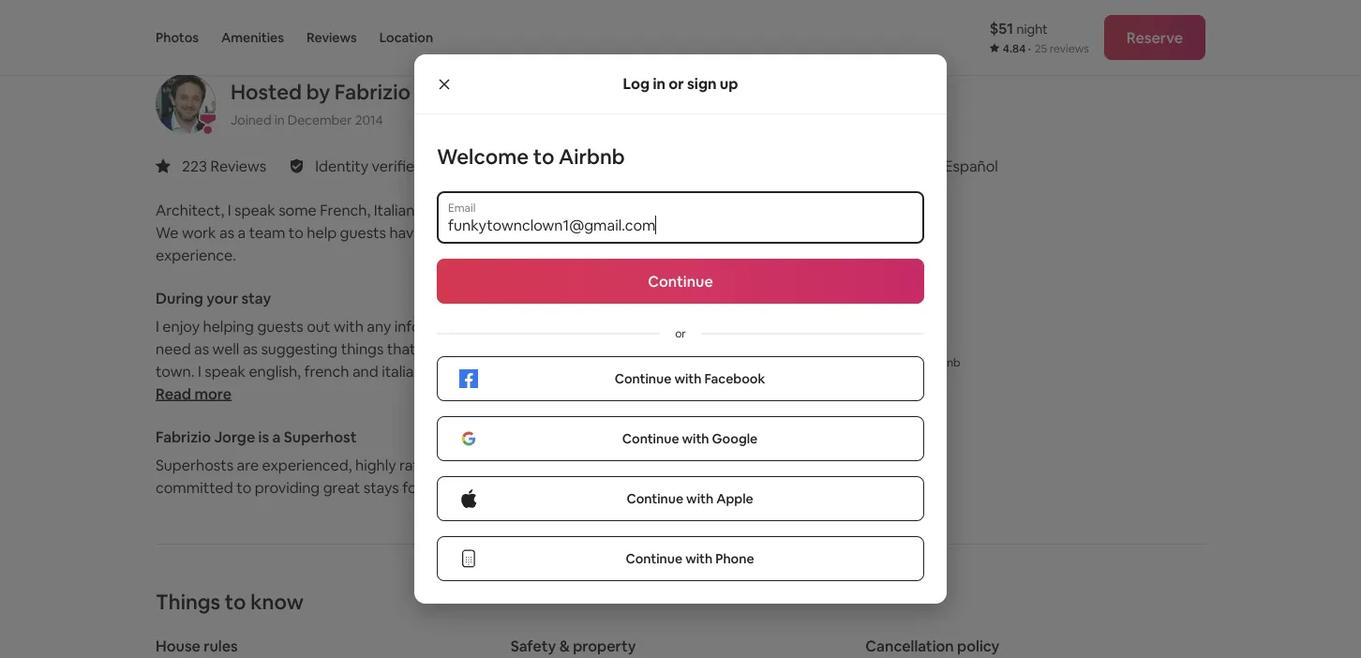 Task type: describe. For each thing, give the bounding box(es) containing it.
team
[[249, 223, 285, 242]]

Email email field
[[448, 216, 913, 234]]

hosted by fabrizio jorge joined in december 2014
[[231, 78, 471, 129]]

in inside 'log in' dialog
[[653, 74, 666, 93]]

your inside during your stay i enjoy helping guests out with any information they might need as well as suggesting things that i find interesting in town. i speak english, french and italian enough i guess. i… read more
[[206, 288, 238, 308]]

interesting
[[456, 339, 530, 358]]

continue with google button
[[437, 416, 924, 461]]

money
[[726, 355, 761, 370]]

100%
[[793, 190, 828, 209]]

sign
[[687, 74, 717, 93]]

2 horizontal spatial as
[[243, 339, 258, 358]]

location button
[[379, 0, 433, 75]]

&
[[559, 636, 570, 655]]

to inside 'log in' dialog
[[533, 143, 554, 170]]

continue with phone
[[626, 550, 754, 567]]

for
[[402, 478, 422, 497]]

photos
[[156, 29, 199, 46]]

1 are from the left
[[237, 455, 259, 475]]

1 vertical spatial reviews
[[211, 156, 266, 175]]

log in dialog
[[414, 54, 947, 604]]

continue with apple
[[627, 490, 753, 507]]

english,
[[770, 156, 822, 175]]

to
[[726, 340, 738, 355]]

location
[[379, 29, 433, 46]]

continue with google
[[622, 430, 758, 447]]

verified
[[372, 156, 424, 175]]

things
[[156, 588, 220, 615]]

town.
[[156, 362, 194, 381]]

more
[[194, 384, 232, 403]]

i left find
[[419, 339, 423, 358]]

information
[[395, 317, 475, 336]]

223
[[182, 156, 207, 175]]

reserve button
[[1104, 15, 1206, 60]]

continue for continue with phone
[[626, 550, 683, 567]]

continue for continue with apple
[[627, 490, 684, 507]]

i inside architect, i speak some french, italian. we work as a team to help guests have the best possible experience.
[[227, 200, 231, 220]]

speak inside architect, i speak some french, italian. we work as a team to help guests have the best possible experience.
[[234, 200, 275, 220]]

house rules
[[156, 636, 238, 655]]

with for continue with apple
[[686, 490, 714, 507]]

stays
[[364, 478, 399, 497]]

fabrizio inside fabrizio jorge is a superhost superhosts are experienced, highly rated hosts who are committed to providing great stays for guests.
[[156, 427, 211, 446]]

français,
[[825, 156, 885, 175]]

transfer
[[891, 340, 932, 355]]

2014
[[355, 112, 383, 129]]

google
[[712, 430, 758, 447]]

out
[[307, 317, 330, 336]]

a inside architect, i speak some french, italian. we work as a team to help guests have the best possible experience.
[[238, 223, 246, 242]]

that
[[387, 339, 416, 358]]

helping
[[203, 317, 254, 336]]

with inside during your stay i enjoy helping guests out with any information they might need as well as suggesting things that i find interesting in town. i speak english, french and italian enough i guess. i… read more
[[334, 317, 364, 336]]

communicate
[[777, 355, 848, 370]]

photos button
[[156, 0, 199, 75]]

is
[[258, 427, 269, 446]]

we
[[156, 223, 179, 242]]

: for response time
[[790, 224, 793, 243]]

response time : within an hour
[[688, 224, 893, 243]]

never
[[860, 340, 889, 355]]

house
[[156, 636, 200, 655]]

4.84
[[1003, 41, 1026, 56]]

your inside the to protect your payment, never transfer money or communicate outside of the airbnb website or app.
[[783, 340, 806, 355]]

hour
[[862, 224, 893, 243]]

who
[[481, 455, 510, 475]]

with for continue with phone
[[685, 550, 713, 567]]

speak inside during your stay i enjoy helping guests out with any information they might need as well as suggesting things that i find interesting in town. i speak english, french and italian enough i guess. i… read more
[[205, 362, 246, 381]]

french
[[304, 362, 349, 381]]

continue with facebook
[[615, 370, 765, 387]]

english, français, italiano, español
[[770, 156, 998, 175]]

the inside the to protect your payment, never transfer money or communicate outside of the airbnb website or app.
[[905, 355, 923, 370]]

log in or sign up
[[623, 74, 738, 93]]

1 horizontal spatial superhost
[[473, 157, 544, 176]]

up
[[720, 74, 738, 93]]

rated
[[399, 455, 437, 475]]

read
[[156, 384, 191, 403]]

fabrizio inside 'hosted by fabrizio jorge joined in december 2014'
[[335, 78, 411, 105]]

well
[[212, 339, 239, 358]]

they
[[478, 317, 509, 336]]

facebook
[[705, 370, 765, 387]]

an
[[842, 224, 858, 243]]

$51 night
[[990, 18, 1048, 38]]

i…
[[535, 362, 549, 381]]

response for response rate
[[688, 190, 755, 209]]

read more button
[[156, 383, 232, 405]]

joined
[[231, 112, 272, 129]]

italiano,
[[888, 156, 942, 175]]

identity verified
[[315, 156, 424, 175]]

guests inside architect, i speak some french, italian. we work as a team to help guests have the best possible experience.
[[340, 223, 386, 242]]

any
[[367, 317, 391, 336]]

protect
[[741, 340, 780, 355]]

$51
[[990, 18, 1014, 38]]

providing
[[255, 478, 320, 497]]

hosts
[[440, 455, 478, 475]]

safety
[[511, 636, 556, 655]]



Task type: locate. For each thing, give the bounding box(es) containing it.
speak up team in the left of the page
[[234, 200, 275, 220]]

december
[[288, 112, 352, 129]]

in inside 'hosted by fabrizio jorge joined in december 2014'
[[274, 112, 285, 129]]

1 vertical spatial airbnb
[[925, 355, 961, 370]]

jorge inside 'hosted by fabrizio jorge joined in december 2014'
[[415, 78, 471, 105]]

223 reviews
[[182, 156, 266, 175]]

continue up continue with google "button" at the bottom of the page
[[615, 370, 672, 387]]

continue up continue with phone button
[[627, 490, 684, 507]]

find
[[426, 339, 453, 358]]

i right "architect,"
[[227, 200, 231, 220]]

2 horizontal spatial in
[[653, 74, 666, 93]]

during
[[156, 288, 203, 308]]

1 vertical spatial guests
[[257, 317, 304, 336]]

the left best
[[425, 223, 449, 242]]

2 response from the top
[[688, 224, 755, 243]]

1 horizontal spatial a
[[272, 427, 281, 446]]

continue with apple button
[[437, 476, 924, 521]]

:
[[786, 190, 790, 209], [790, 224, 793, 243]]

1 horizontal spatial reviews
[[307, 29, 357, 46]]

0 vertical spatial response
[[688, 190, 755, 209]]

are down is
[[237, 455, 259, 475]]

in
[[653, 74, 666, 93], [274, 112, 285, 129], [534, 339, 545, 358]]

0 horizontal spatial are
[[237, 455, 259, 475]]

1 horizontal spatial the
[[905, 355, 923, 370]]

of
[[892, 355, 903, 370]]

things to know
[[156, 588, 304, 615]]

airbnb inside 'log in' dialog
[[559, 143, 625, 170]]

experience.
[[156, 245, 236, 265]]

with left phone
[[685, 550, 713, 567]]

property
[[573, 636, 636, 655]]

english,
[[249, 362, 301, 381]]

1 horizontal spatial airbnb
[[925, 355, 961, 370]]

enjoy
[[163, 317, 200, 336]]

as left well on the left of page
[[194, 339, 209, 358]]

log
[[623, 74, 650, 93]]

during your stay i enjoy helping guests out with any information they might need as well as suggesting things that i find interesting in town. i speak english, french and italian enough i guess. i… read more
[[156, 288, 553, 403]]

0 horizontal spatial in
[[274, 112, 285, 129]]

your up helping
[[206, 288, 238, 308]]

continue with phone button
[[437, 536, 924, 581]]

have
[[389, 223, 422, 242]]

1 vertical spatial in
[[274, 112, 285, 129]]

apple
[[716, 490, 753, 507]]

0 horizontal spatial a
[[238, 223, 246, 242]]

a inside fabrizio jorge is a superhost superhosts are experienced, highly rated hosts who are committed to providing great stays for guests.
[[272, 427, 281, 446]]

in inside during your stay i enjoy helping guests out with any information they might need as well as suggesting things that i find interesting in town. i speak english, french and italian enough i guess. i… read more
[[534, 339, 545, 358]]

superhost inside fabrizio jorge is a superhost superhosts are experienced, highly rated hosts who are committed to providing great stays for guests.
[[284, 427, 357, 446]]

0 vertical spatial a
[[238, 223, 246, 242]]

25
[[1035, 41, 1047, 56]]

need
[[156, 339, 191, 358]]

the
[[425, 223, 449, 242], [905, 355, 923, 370]]

superhost up 'experienced,'
[[284, 427, 357, 446]]

0 horizontal spatial superhost
[[284, 427, 357, 446]]

in right log
[[653, 74, 666, 93]]

with left apple
[[686, 490, 714, 507]]

1 horizontal spatial in
[[534, 339, 545, 358]]

1 vertical spatial :
[[790, 224, 793, 243]]

superhosts
[[156, 455, 234, 475]]

superhost
[[473, 157, 544, 176], [284, 427, 357, 446]]

as inside architect, i speak some french, italian. we work as a team to help guests have the best possible experience.
[[219, 223, 234, 242]]

i up read more button at bottom left
[[198, 362, 201, 381]]

response down the response rate : 100%
[[688, 224, 755, 243]]

identity
[[315, 156, 369, 175]]

guests up suggesting
[[257, 317, 304, 336]]

reviews right 223
[[211, 156, 266, 175]]

airbnb
[[559, 143, 625, 170], [925, 355, 961, 370]]

experienced,
[[262, 455, 352, 475]]

to
[[533, 143, 554, 170], [289, 223, 304, 242], [237, 478, 251, 497], [225, 588, 246, 615]]

suggesting
[[261, 339, 338, 358]]

fabrizio up 2014
[[335, 78, 411, 105]]

i left enjoy
[[156, 317, 159, 336]]

español
[[945, 156, 998, 175]]

1 vertical spatial fabrizio
[[156, 427, 211, 446]]

as right work
[[219, 223, 234, 242]]

0 horizontal spatial as
[[194, 339, 209, 358]]

amenities button
[[221, 0, 284, 75]]

cancellation
[[866, 636, 954, 655]]

your up communicate
[[783, 340, 806, 355]]

best
[[452, 223, 483, 242]]

with up things
[[334, 317, 364, 336]]

guests inside during your stay i enjoy helping guests out with any information they might need as well as suggesting things that i find interesting in town. i speak english, french and italian enough i guess. i… read more
[[257, 317, 304, 336]]

a left team in the left of the page
[[238, 223, 246, 242]]

0 horizontal spatial the
[[425, 223, 449, 242]]

in up i…
[[534, 339, 545, 358]]

and
[[352, 362, 378, 381]]

1 horizontal spatial fabrizio
[[335, 78, 411, 105]]

in right the joined
[[274, 112, 285, 129]]

0 vertical spatial :
[[786, 190, 790, 209]]

0 vertical spatial your
[[206, 288, 238, 308]]

1 vertical spatial speak
[[205, 362, 246, 381]]

guests down french,
[[340, 223, 386, 242]]

1 vertical spatial your
[[783, 340, 806, 355]]

1 vertical spatial response
[[688, 224, 755, 243]]

1 horizontal spatial as
[[219, 223, 234, 242]]

fabrizio up superhosts
[[156, 427, 211, 446]]

outside
[[851, 355, 890, 370]]

with left facebook at the bottom right of the page
[[674, 370, 702, 387]]

continue for continue with google
[[622, 430, 679, 447]]

1 horizontal spatial your
[[783, 340, 806, 355]]

are right who
[[514, 455, 536, 475]]

night
[[1017, 20, 1048, 37]]

amenities
[[221, 29, 284, 46]]

continue for continue with facebook
[[615, 370, 672, 387]]

0 vertical spatial speak
[[234, 200, 275, 220]]

0 vertical spatial the
[[425, 223, 449, 242]]

as right well on the left of page
[[243, 339, 258, 358]]

i down interesting in the left bottom of the page
[[481, 362, 485, 381]]

or
[[669, 74, 684, 93], [675, 326, 686, 341], [764, 355, 775, 370], [769, 370, 780, 385]]

1 horizontal spatial guests
[[340, 223, 386, 242]]

cancellation policy
[[866, 636, 1000, 655]]

1 response from the top
[[688, 190, 755, 209]]

or up continue with facebook button
[[675, 326, 686, 341]]

guests.
[[426, 478, 476, 497]]

welcome to airbnb
[[437, 143, 625, 170]]

󰀃
[[451, 155, 460, 177]]

by
[[306, 78, 330, 105]]

architect,
[[156, 200, 224, 220]]

stay
[[241, 288, 271, 308]]

jorge down location
[[415, 78, 471, 105]]

to left providing
[[237, 478, 251, 497]]

a right is
[[272, 427, 281, 446]]

guess.
[[488, 362, 532, 381]]

continue down continue with apple button in the bottom of the page
[[626, 550, 683, 567]]

things
[[341, 339, 384, 358]]

0 vertical spatial in
[[653, 74, 666, 93]]

1 vertical spatial a
[[272, 427, 281, 446]]

superhost right 󰀃
[[473, 157, 544, 176]]

the inside architect, i speak some french, italian. we work as a team to help guests have the best possible experience.
[[425, 223, 449, 242]]

as
[[219, 223, 234, 242], [194, 339, 209, 358], [243, 339, 258, 358]]

help
[[307, 223, 337, 242]]

0 horizontal spatial airbnb
[[559, 143, 625, 170]]

guests
[[340, 223, 386, 242], [257, 317, 304, 336]]

2 are from the left
[[514, 455, 536, 475]]

to inside fabrizio jorge is a superhost superhosts are experienced, highly rated hosts who are committed to providing great stays for guests.
[[237, 478, 251, 497]]

1 vertical spatial superhost
[[284, 427, 357, 446]]

reviews up the by in the top left of the page
[[307, 29, 357, 46]]

continue down continue with facebook button
[[622, 430, 679, 447]]

0 vertical spatial guests
[[340, 223, 386, 242]]

0 horizontal spatial reviews
[[211, 156, 266, 175]]

highly
[[355, 455, 396, 475]]

with inside "button"
[[682, 430, 709, 447]]

reserve
[[1127, 28, 1183, 47]]

2 vertical spatial in
[[534, 339, 545, 358]]

the down transfer at the bottom of the page
[[905, 355, 923, 370]]

0 vertical spatial jorge
[[415, 78, 471, 105]]

a
[[238, 223, 246, 242], [272, 427, 281, 446]]

possible
[[486, 223, 543, 242]]

airbnb down log
[[559, 143, 625, 170]]

continue with facebook button
[[437, 356, 924, 401]]

fabrizio jorge is a superhost superhosts are experienced, highly rated hosts who are committed to providing great stays for guests.
[[156, 427, 536, 497]]

airbnb down transfer at the bottom of the page
[[925, 355, 961, 370]]

response for response time
[[688, 224, 755, 243]]

enough
[[426, 362, 478, 381]]

speak down well on the left of page
[[205, 362, 246, 381]]

italian.
[[374, 200, 418, 220]]

reviews button
[[307, 0, 357, 75]]

welcome
[[437, 143, 529, 170]]

response up email email field
[[688, 190, 755, 209]]

0 horizontal spatial fabrizio
[[156, 427, 211, 446]]

: for response rate
[[786, 190, 790, 209]]

0 horizontal spatial jorge
[[214, 427, 255, 446]]

fabrizio jorge is a superhost. learn more about fabrizio jorge. image
[[156, 74, 216, 134], [156, 74, 216, 134]]

4.84 · 25 reviews
[[1003, 41, 1089, 56]]

hosted
[[231, 78, 302, 105]]

time
[[758, 224, 790, 243]]

0 vertical spatial fabrizio
[[335, 78, 411, 105]]

with
[[334, 317, 364, 336], [674, 370, 702, 387], [682, 430, 709, 447], [686, 490, 714, 507], [685, 550, 713, 567]]

with for continue with google
[[682, 430, 709, 447]]

0 vertical spatial reviews
[[307, 29, 357, 46]]

0 vertical spatial superhost
[[473, 157, 544, 176]]

or left app.
[[769, 370, 780, 385]]

with for continue with facebook
[[674, 370, 702, 387]]

1 horizontal spatial are
[[514, 455, 536, 475]]

safety & property
[[511, 636, 636, 655]]

to inside architect, i speak some french, italian. we work as a team to help guests have the best possible experience.
[[289, 223, 304, 242]]

payment,
[[808, 340, 857, 355]]

airbnb inside the to protect your payment, never transfer money or communicate outside of the airbnb website or app.
[[925, 355, 961, 370]]

might
[[512, 317, 553, 336]]

work
[[182, 223, 216, 242]]

know
[[250, 588, 304, 615]]

to down some
[[289, 223, 304, 242]]

continue inside "button"
[[622, 430, 679, 447]]

1 vertical spatial jorge
[[214, 427, 255, 446]]

0 horizontal spatial guests
[[257, 317, 304, 336]]

i
[[227, 200, 231, 220], [156, 317, 159, 336], [419, 339, 423, 358], [198, 362, 201, 381], [481, 362, 485, 381]]

to left know
[[225, 588, 246, 615]]

rate
[[758, 190, 786, 209]]

: left within
[[790, 224, 793, 243]]

0 vertical spatial airbnb
[[559, 143, 625, 170]]

phone
[[715, 550, 754, 567]]

1 vertical spatial the
[[905, 355, 923, 370]]

or left sign
[[669, 74, 684, 93]]

to right welcome at left
[[533, 143, 554, 170]]

policy
[[957, 636, 1000, 655]]

french,
[[320, 200, 371, 220]]

jorge inside fabrizio jorge is a superhost superhosts are experienced, highly rated hosts who are committed to providing great stays for guests.
[[214, 427, 255, 446]]

rules
[[204, 636, 238, 655]]

0 horizontal spatial your
[[206, 288, 238, 308]]

: left 100%
[[786, 190, 790, 209]]

1 horizontal spatial jorge
[[415, 78, 471, 105]]

or down protect
[[764, 355, 775, 370]]

with left google
[[682, 430, 709, 447]]

jorge left is
[[214, 427, 255, 446]]



Task type: vqa. For each thing, say whether or not it's contained in the screenshot.
Report a map error at the bottom of page
no



